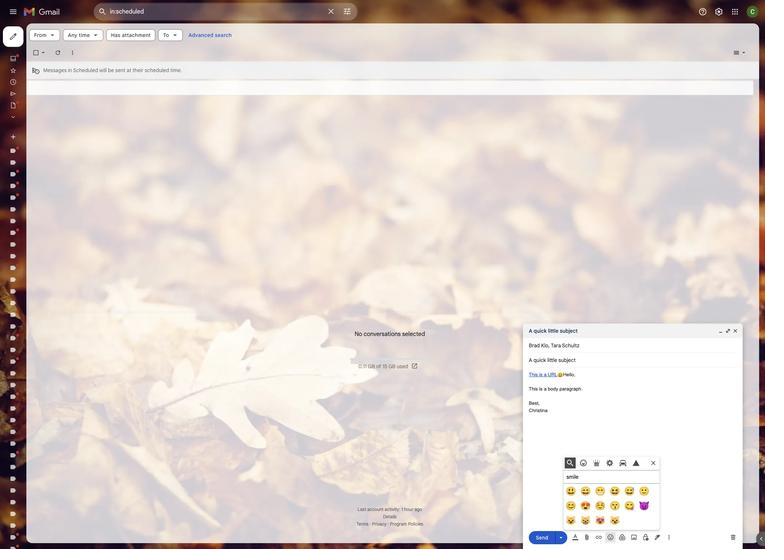 Task type: describe. For each thing, give the bounding box(es) containing it.
brad
[[529, 343, 540, 349]]

url
[[548, 372, 558, 378]]

2 · from the left
[[388, 522, 389, 527]]

has attachment
[[111, 32, 151, 38]]

1 vertical spatial 😃 image
[[566, 487, 576, 497]]

body
[[548, 387, 558, 392]]

no
[[355, 331, 362, 338]]

has
[[111, 32, 120, 38]]

close image
[[733, 328, 739, 334]]

has attachment button
[[106, 29, 156, 41]]

advanced search options image
[[340, 4, 355, 19]]

send
[[536, 535, 548, 541]]

hello,
[[563, 372, 575, 378]]

minimize image
[[718, 328, 724, 334]]

more image
[[69, 49, 76, 56]]

details link
[[383, 514, 397, 520]]

gmail image
[[23, 4, 63, 19]]

from button
[[29, 29, 60, 41]]

a quick little subject dialog
[[523, 324, 743, 550]]

2 gb from the left
[[389, 363, 396, 370]]

messages in scheduled will be sent at their scheduled time.
[[43, 67, 182, 74]]

😺 image
[[566, 516, 576, 526]]

last
[[358, 507, 366, 513]]

sent
[[115, 67, 125, 74]]

tara
[[551, 343, 561, 349]]

search mail image
[[96, 5, 109, 18]]

is for body
[[539, 387, 543, 392]]

best, christina
[[529, 401, 548, 413]]

15
[[383, 363, 387, 370]]

follow link to manage storage image
[[411, 363, 419, 370]]

😅 image
[[625, 487, 635, 497]]

😙 image
[[610, 501, 620, 511]]

discard draft ‪(⌘⇧d)‬ image
[[730, 534, 737, 541]]

to button
[[158, 29, 183, 41]]

will
[[99, 67, 107, 74]]

☺ image
[[595, 501, 606, 511]]

scheduled
[[145, 67, 169, 74]]

😆 image
[[610, 487, 620, 497]]

selected
[[402, 331, 425, 338]]

brad klo , tara schultz
[[529, 343, 580, 349]]

time
[[79, 32, 90, 38]]

conversations
[[364, 331, 401, 338]]

insert emoji ‪(⌘⇧2)‬ image
[[607, 534, 614, 541]]

😍 image
[[581, 501, 591, 511]]

this for this is a body paragraph.
[[529, 387, 538, 392]]

best,
[[529, 401, 540, 406]]

to
[[163, 32, 169, 38]]

account
[[367, 507, 384, 513]]

🙂 image
[[639, 487, 650, 497]]

1 · from the left
[[370, 522, 371, 527]]

this is a body paragraph.
[[529, 387, 583, 392]]

a
[[529, 328, 532, 334]]

😋 image
[[625, 501, 635, 511]]

little
[[548, 328, 559, 334]]

paragraph.
[[560, 387, 583, 392]]

insert link ‪(⌘k)‬ image
[[595, 534, 603, 541]]

privacy
[[372, 522, 387, 527]]

any time
[[68, 32, 90, 38]]

messages
[[43, 67, 67, 74]]

1 gb from the left
[[368, 363, 375, 370]]

program policies link
[[390, 522, 423, 527]]

insert files using drive image
[[619, 534, 626, 541]]

😼 image
[[610, 516, 620, 526]]

ago
[[415, 507, 422, 513]]

send button
[[529, 531, 555, 545]]

privacy link
[[372, 522, 387, 527]]



Task type: vqa. For each thing, say whether or not it's contained in the screenshot.
😍 'image'
yes



Task type: locate. For each thing, give the bounding box(es) containing it.
advanced
[[189, 32, 214, 38]]

😸 image
[[581, 516, 591, 526]]

terms link
[[357, 522, 369, 527]]

search
[[215, 32, 232, 38]]

1 vertical spatial is
[[539, 387, 543, 392]]

1 is from the top
[[539, 372, 543, 378]]

0 vertical spatial is
[[539, 372, 543, 378]]

any
[[68, 32, 77, 38]]

0 horizontal spatial ·
[[370, 522, 371, 527]]

this is a url link
[[529, 372, 558, 378]]

details
[[383, 514, 397, 520]]

is left body
[[539, 387, 543, 392]]

is
[[539, 372, 543, 378], [539, 387, 543, 392]]

a quick little subject
[[529, 328, 578, 334]]

gb right 15
[[389, 363, 396, 370]]

gb left of
[[368, 363, 375, 370]]

none checkbox inside no conversations selected 'main content'
[[32, 49, 40, 56]]

activity:
[[385, 507, 400, 513]]

insert signature image
[[654, 534, 661, 541]]

1 horizontal spatial ·
[[388, 522, 389, 527]]

no conversations selected
[[355, 331, 425, 338]]

insert photo image
[[630, 534, 638, 541]]

0 horizontal spatial 😃 image
[[558, 373, 563, 378]]

0 vertical spatial 😃 image
[[558, 373, 563, 378]]

·
[[370, 522, 371, 527], [388, 522, 389, 527]]

schultz
[[562, 343, 580, 349]]

0.11
[[358, 363, 367, 370]]

settings image
[[715, 7, 724, 16]]

Subject field
[[529, 357, 737, 364]]

this is a url
[[529, 372, 558, 378]]

terms
[[357, 522, 369, 527]]

None search field
[[94, 3, 358, 21]]

any time button
[[63, 29, 103, 41]]

support image
[[699, 7, 707, 16]]

christina
[[529, 408, 548, 413]]

this for this is a url
[[529, 372, 538, 378]]

1 vertical spatial this
[[529, 387, 538, 392]]

klo
[[541, 343, 549, 349]]

1 horizontal spatial 😃 image
[[566, 487, 576, 497]]

2 is from the top
[[539, 387, 543, 392]]

policies
[[408, 522, 423, 527]]

pop out image
[[725, 328, 731, 334]]

advanced search button
[[186, 29, 235, 42]]

last account activity: 1 hour ago details terms · privacy · program policies
[[357, 507, 423, 527]]

a for body
[[544, 387, 547, 392]]

toggle confidential mode image
[[642, 534, 650, 541]]

navigation
[[0, 23, 88, 550]]

1 vertical spatial a
[[544, 387, 547, 392]]

· right terms link
[[370, 522, 371, 527]]

😃 image up the this is a body paragraph.
[[558, 373, 563, 378]]

this
[[529, 372, 538, 378], [529, 387, 538, 392]]

this up best,
[[529, 387, 538, 392]]

😁 image
[[595, 487, 606, 497]]

1 this from the top
[[529, 372, 538, 378]]

this left the url
[[529, 372, 538, 378]]

no conversations selected main content
[[26, 23, 759, 544]]

be
[[108, 67, 114, 74]]

Message Body text field
[[529, 371, 737, 524]]

0 horizontal spatial gb
[[368, 363, 375, 370]]

hour
[[404, 507, 413, 513]]

attach files image
[[584, 534, 591, 541]]

· down details 'link'
[[388, 522, 389, 527]]

a for url
[[544, 372, 547, 378]]

,
[[549, 343, 550, 349]]

a left body
[[544, 387, 547, 392]]

time.
[[170, 67, 182, 74]]

is for url
[[539, 372, 543, 378]]

refresh image
[[54, 49, 62, 56]]

subject
[[560, 328, 578, 334]]

toggle split pane mode image
[[733, 49, 740, 56]]

clear search image
[[324, 4, 339, 19]]

😃 image inside message body text field
[[558, 373, 563, 378]]

advanced search
[[189, 32, 232, 38]]

more send options image
[[558, 534, 565, 542]]

gb
[[368, 363, 375, 370], [389, 363, 396, 370]]

😃 image
[[558, 373, 563, 378], [566, 487, 576, 497]]

from
[[34, 32, 47, 38]]

1
[[401, 507, 403, 513]]

Search emojis text field
[[564, 471, 660, 484]]

more options image
[[667, 534, 672, 541]]

attachment
[[122, 32, 151, 38]]

1 a from the top
[[544, 372, 547, 378]]

😄 image
[[581, 487, 591, 497]]

in
[[68, 67, 72, 74]]

2 this from the top
[[529, 387, 538, 392]]

used
[[397, 363, 408, 370]]

1 horizontal spatial gb
[[389, 363, 396, 370]]

is left the url
[[539, 372, 543, 378]]

0 vertical spatial a
[[544, 372, 547, 378]]

scheduled
[[73, 67, 98, 74]]

a
[[544, 372, 547, 378], [544, 387, 547, 392]]

0 vertical spatial this
[[529, 372, 538, 378]]

😻 image
[[595, 516, 606, 526]]

😈 image
[[639, 501, 650, 511]]

0.11 gb of 15 gb used
[[358, 363, 408, 370]]

Search mail text field
[[110, 8, 322, 15]]

None checkbox
[[32, 49, 40, 56]]

😃 image up 😊 image
[[566, 487, 576, 497]]

2 a from the top
[[544, 387, 547, 392]]

at
[[127, 67, 131, 74]]

of
[[376, 363, 381, 370]]

program
[[390, 522, 407, 527]]

their
[[133, 67, 143, 74]]

a left the url
[[544, 372, 547, 378]]

main menu image
[[9, 7, 18, 16]]

😊 image
[[566, 501, 576, 511]]

quick
[[534, 328, 547, 334]]



